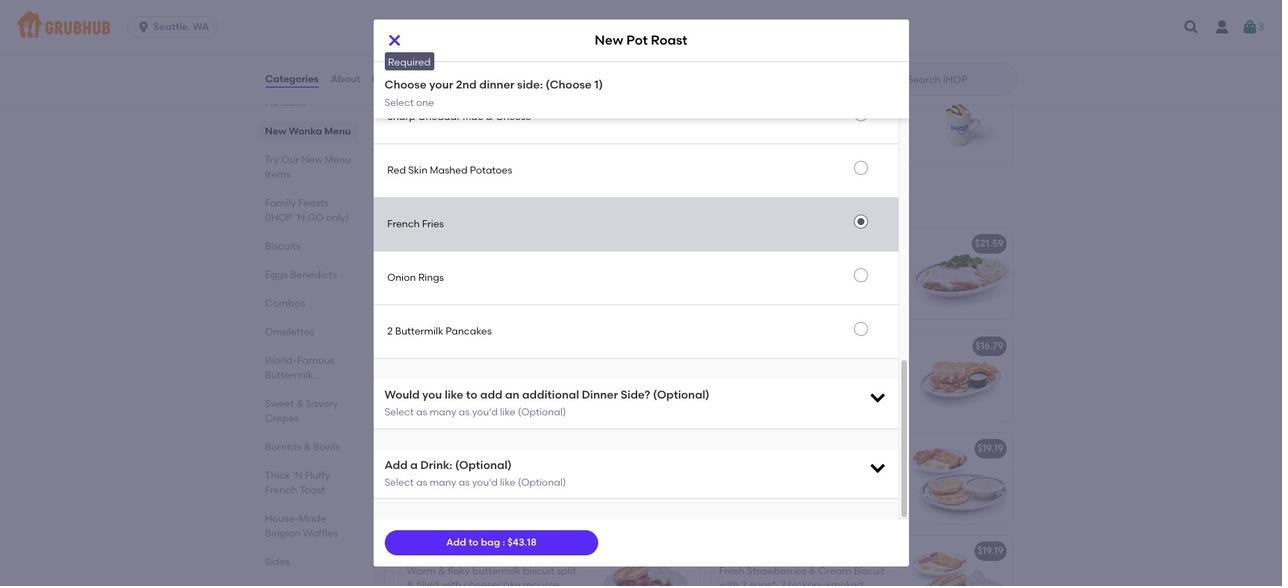 Task type: locate. For each thing, give the bounding box(es) containing it.
select inside 'add a drink: (optional) select as many as you'd like (optional)'
[[385, 477, 414, 489]]

0 horizontal spatial french
[[265, 485, 297, 497]]

fluffy
[[305, 470, 330, 482]]

1)
[[595, 78, 603, 91]]

biscuit for 2
[[836, 463, 867, 475]]

0 vertical spatial beef
[[810, 258, 832, 270]]

1 horizontal spatial try our new menu items
[[396, 196, 573, 214]]

warm for warm & flaky buttermilk biscuit served with hearty gravy, 2 eggs*, 2 pork sausage links, 2 hickory- smoked bacon strips & hash browns. *gravy may contain pork.
[[720, 463, 748, 475]]

0 horizontal spatial drizzle
[[501, 133, 531, 145]]

new fresh strawberries & cream biscuit image
[[595, 537, 700, 587]]

gravy. inside a golden-battered beef steak smothered in hearty gravy.  *gravy may contain pork.
[[817, 272, 845, 284]]

pancakes up sweet at the left of the page
[[265, 384, 311, 396]]

biscuit up 'add a drink: (optional) select as many as you'd like (optional)' at the left bottom of page
[[480, 443, 512, 455]]

1 horizontal spatial may
[[755, 520, 775, 531]]

sausage down scrambled
[[407, 31, 447, 43]]

scrumdiddlyumptious
[[407, 85, 512, 97], [720, 85, 825, 97]]

3
[[1259, 21, 1265, 33]]

gravy.
[[817, 272, 845, 284], [431, 374, 459, 386]]

buttermilk up tender
[[395, 326, 444, 337]]

0 horizontal spatial hot chocolate flavored with strawberry syrup, topped with whipped topping, a drizzle of chocolate sauce and gold glitter sugar.
[[407, 105, 561, 174]]

0 vertical spatial to
[[466, 388, 478, 402]]

1 vertical spatial buttermilk
[[473, 565, 521, 577]]

1 strawberry from the left
[[515, 85, 568, 97]]

1 horizontal spatial scrumdiddlyumptious
[[720, 85, 825, 97]]

buttermilk for biscuit
[[785, 463, 833, 475]]

try up family
[[265, 154, 279, 166]]

landen hatchett fancake
[[265, 82, 345, 109]]

*gravy inside warm & flaky buttermilk biscuit served with hearty gravy, 2 eggs*, 2 pork sausage links, 2 hickory- smoked bacon strips & hash browns. *gravy may contain pork.
[[720, 520, 752, 531]]

topped for scrumdiddlyumptious strawberry hot chocolate image
[[490, 119, 525, 131]]

flavored
[[477, 105, 516, 117], [789, 105, 828, 117]]

you'd down add
[[472, 407, 498, 419]]

0 vertical spatial french
[[750, 3, 783, 14]]

fresh for new fresh strawberries & cream biscuit
[[431, 546, 457, 558]]

0 horizontal spatial combo
[[871, 443, 907, 455]]

1 vertical spatial contain
[[778, 520, 814, 531]]

may inside warm & flaky buttermilk biscuit served with hearty gravy, 2 eggs*, 2 pork sausage links, 2 hickory- smoked bacon strips & hash browns. *gravy may contain pork.
[[755, 520, 775, 531]]

add for add to bag
[[446, 537, 467, 549]]

new left pot
[[595, 32, 624, 48]]

0 horizontal spatial topping,
[[451, 133, 490, 145]]

red skin mashed potatoes button
[[374, 144, 899, 197]]

syrup,
[[460, 119, 488, 131], [773, 119, 801, 131]]

1 scrumdiddlyumptious from the left
[[407, 85, 512, 97]]

0 vertical spatial flaky
[[760, 463, 783, 475]]

& down new fresh strawberries & cream biscuit combo
[[809, 565, 816, 577]]

0 vertical spatial try our new menu items
[[265, 154, 351, 181]]

new breakfast biscuit sandwich image
[[595, 434, 700, 525]]

2 vertical spatial menu
[[489, 196, 529, 214]]

whipped
[[407, 133, 448, 145], [720, 133, 761, 145]]

hearty up links,
[[775, 477, 806, 489]]

beef
[[810, 258, 832, 270], [505, 360, 526, 372], [407, 374, 428, 386]]

0 vertical spatial hickory-
[[819, 491, 857, 503]]

cheddar
[[418, 111, 461, 123]]

biscuit up split
[[568, 546, 600, 558]]

:
[[503, 537, 505, 549]]

1 sugar. from the left
[[407, 162, 436, 174]]

add inside 'add a drink: (optional) select as many as you'd like (optional)'
[[385, 459, 408, 472]]

1 many from the top
[[430, 407, 457, 419]]

warm inside warm & flaky buttermilk biscuit served with hearty gravy, 2 eggs*, 2 pork sausage links, 2 hickory- smoked bacon strips & hash browns. *gravy may contain pork.
[[720, 463, 748, 475]]

1 horizontal spatial *gravy
[[848, 272, 880, 284]]

cream down new fresh strawberries & cream biscuit combo
[[819, 565, 852, 577]]

of right side
[[865, 3, 874, 14]]

Search IHOP search field
[[906, 73, 1013, 86]]

hickory- down new fresh strawberries & cream biscuit combo
[[789, 580, 827, 587]]

willy's jr. french toast dippers image
[[908, 0, 1012, 64]]

1 vertical spatial pancakes
[[265, 384, 311, 396]]

biscuit for cheesecake
[[523, 565, 555, 577]]

0 horizontal spatial may
[[720, 286, 740, 298]]

french down thick
[[265, 485, 297, 497]]

0 horizontal spatial vanilla
[[438, 286, 469, 298]]

(optional) right the side?
[[653, 388, 710, 402]]

menu down new wonka menu
[[325, 154, 351, 166]]

many down drink:
[[430, 477, 457, 489]]

bacon down links,
[[759, 505, 790, 517]]

1 horizontal spatial drizzle
[[814, 133, 844, 145]]

hot chocolate flavored with strawberry syrup, topped with whipped topping, a drizzle of chocolate sauce and gold glitter sugar. for scrumdiddlyumptious strawberry hot chocolate image
[[407, 105, 561, 174]]

of for scrumdiddlyumptious jr. strawberry hot chocolate 'image'
[[846, 133, 855, 145]]

bag
[[481, 537, 500, 549]]

2 horizontal spatial french
[[750, 3, 783, 14]]

1 horizontal spatial sauce
[[770, 148, 799, 159]]

sweet
[[265, 398, 294, 410]]

strawberries inside fresh strawberries & cream biscuit with 2 eggs*, 2 hickory-smoke
[[747, 565, 807, 577]]

iced
[[474, 258, 495, 270]]

0 horizontal spatial sausage
[[407, 31, 447, 43]]

buttermilk inside 'warm & flaky buttermilk biscuit split & filled with cheesecake mousse'
[[473, 565, 521, 577]]

seattle, wa button
[[128, 16, 224, 38]]

buttermilk up cheesecake
[[473, 565, 521, 577]]

a left rich
[[539, 360, 546, 372]]

scrumdiddlyumptious jr. strawberry hot chocolate image
[[908, 76, 1012, 167]]

drizzle down cheese
[[501, 133, 531, 145]]

strawberries up 'warm & flaky buttermilk biscuit split & filled with cheesecake mousse'
[[459, 546, 520, 558]]

many inside would you like to add an additional dinner side? (optional) select as many as you'd like (optional)
[[430, 407, 457, 419]]

1 horizontal spatial french
[[387, 218, 420, 230]]

contain down smothered
[[743, 286, 779, 298]]

1 vertical spatial you'd
[[472, 477, 498, 489]]

0 horizontal spatial eggs*,
[[749, 580, 778, 587]]

new chicken biscuit sandwich image
[[908, 332, 1012, 422]]

2 flavored from the left
[[789, 105, 828, 117]]

warm up served
[[720, 463, 748, 475]]

2 topping, from the left
[[763, 133, 803, 145]]

1 select from the top
[[385, 97, 414, 108]]

syrup, down 'scrumdiddlyumptious jr. strawberry hot chocolate'
[[773, 119, 801, 131]]

new down red skin mashed potatoes
[[453, 196, 486, 214]]

french inside thick 'n fluffy french toast
[[265, 485, 297, 497]]

new pot roast image
[[595, 332, 700, 422]]

cold for foam
[[507, 238, 529, 250]]

1 vertical spatial hickory-
[[789, 580, 827, 587]]

2 you'd from the top
[[472, 477, 498, 489]]

eggs benedicts
[[265, 269, 337, 281]]

1 vertical spatial beef
[[505, 360, 526, 372]]

new for new pot roast
[[595, 32, 624, 48]]

1 horizontal spatial our
[[422, 196, 449, 214]]

a inside tender slow-braised beef in a rich beef gravy.
[[539, 360, 546, 372]]

bacon
[[489, 17, 520, 29], [759, 505, 790, 517]]

svg image inside seattle, wa button
[[137, 20, 151, 34]]

rice medley button
[[374, 37, 899, 90]]

2
[[387, 326, 393, 337], [839, 477, 845, 489], [879, 477, 884, 489], [811, 491, 816, 503], [742, 580, 747, 587], [781, 580, 786, 587]]

1 vertical spatial warm
[[407, 565, 436, 577]]

topped down choose your 2nd dinner side: (choose 1) select one
[[490, 119, 525, 131]]

new up drink:
[[407, 443, 429, 455]]

eggs*,
[[847, 477, 876, 489], [749, 580, 778, 587]]

cream up split
[[532, 546, 565, 558]]

flaky for hearty
[[760, 463, 783, 475]]

2 syrup, from the left
[[773, 119, 801, 131]]

pork. inside warm & flaky buttermilk biscuit served with hearty gravy, 2 eggs*, 2 pork sausage links, 2 hickory- smoked bacon strips & hash browns. *gravy may contain pork.
[[816, 520, 840, 531]]

$21.59
[[975, 238, 1004, 250]]

0 vertical spatial like
[[445, 388, 464, 402]]

menu down potatoes
[[489, 196, 529, 214]]

drizzle
[[501, 133, 531, 145], [814, 133, 844, 145]]

split
[[557, 565, 576, 577]]

mac
[[463, 111, 484, 123]]

1 $19.19 from the top
[[978, 443, 1004, 455]]

beef inside a golden-battered beef steak smothered in hearty gravy.  *gravy may contain pork.
[[810, 258, 832, 270]]

0 horizontal spatial strawberry
[[515, 85, 568, 97]]

hickory- inside fresh strawberries & cream biscuit with 2 eggs*, 2 hickory-smoke
[[789, 580, 827, 587]]

syrup, down choose your 2nd dinner side: (choose 1) select one
[[460, 119, 488, 131]]

1 vertical spatial like
[[500, 407, 516, 419]]

hearty inside a golden-battered beef steak smothered in hearty gravy.  *gravy may contain pork.
[[784, 272, 815, 284]]

rice medley
[[387, 57, 444, 69]]

flaky up cheesecake
[[448, 565, 470, 577]]

sandwich for new breakfast biscuit sandwich
[[514, 443, 561, 455]]

like down the an
[[500, 407, 516, 419]]

strawberries
[[459, 546, 520, 558], [772, 546, 833, 558], [747, 565, 807, 577]]

buttermilk inside world-famous buttermilk pancakes sweet & savory crepes
[[265, 370, 313, 382]]

scrumdiddlyumptious strawberry hot chocolate
[[407, 85, 640, 97]]

buttermilk for 2
[[395, 326, 444, 337]]

hearty down battered
[[784, 272, 815, 284]]

2 horizontal spatial buttermilk
[[743, 443, 793, 455]]

1 vertical spatial try our new menu items
[[396, 196, 573, 214]]

0 horizontal spatial pork.
[[781, 286, 805, 298]]

a down 'scrumdiddlyumptious jr. strawberry hot chocolate'
[[805, 133, 812, 145]]

2 scrumdiddlyumptious from the left
[[720, 85, 825, 97]]

1 glitter from the left
[[533, 148, 561, 159]]

0 vertical spatial gravy.
[[817, 272, 845, 284]]

1 horizontal spatial buttermilk
[[785, 463, 833, 475]]

topping, for scrumdiddlyumptious strawberry hot chocolate image
[[451, 133, 490, 145]]

sauce.
[[758, 31, 789, 43]]

scrumdiddlyumptious for scrumdiddlyumptious strawberry hot chocolate
[[407, 85, 512, 97]]

0 horizontal spatial buttermilk
[[473, 565, 521, 577]]

syrup, for scrumdiddlyumptious strawberry hot chocolate image
[[460, 119, 488, 131]]

gravy. for beef
[[431, 374, 459, 386]]

like right the you
[[445, 388, 464, 402]]

1 flavored from the left
[[477, 105, 516, 117]]

strawberries for new fresh strawberries & cream biscuit combo
[[772, 546, 833, 558]]

$19.19 for fresh strawberries & cream biscuit with 2 eggs*, 2 hickory-smoke
[[978, 546, 1004, 558]]

like
[[445, 388, 464, 402], [500, 407, 516, 419], [500, 477, 516, 489]]

0 horizontal spatial bacon
[[489, 17, 520, 29]]

0 vertical spatial items
[[265, 169, 291, 181]]

'n left go
[[295, 212, 305, 224]]

$5.87 +
[[664, 238, 694, 250]]

add for add a drink: (optional)
[[385, 459, 408, 472]]

flaky down new buttermilk biscuit & gravy combo
[[760, 463, 783, 475]]

1 horizontal spatial glitter
[[846, 148, 873, 159]]

0 vertical spatial try
[[265, 154, 279, 166]]

0 horizontal spatial sandwich
[[514, 443, 561, 455]]

buttermilk inside button
[[395, 326, 444, 337]]

flaky inside 'warm & flaky buttermilk biscuit split & filled with cheesecake mousse'
[[448, 565, 470, 577]]

new breakfast biscuit sandwich
[[407, 443, 561, 455]]

1 vertical spatial our
[[422, 196, 449, 214]]

cold inside 100% arabica iced cold brew sweetened with vanilla & topped with a vanilla creamy cold foam.
[[497, 258, 520, 270]]

1 strawberry from the left
[[407, 119, 458, 131]]

braised
[[467, 360, 502, 372]]

& inside 100% arabica iced cold brew sweetened with vanilla & topped with a vanilla creamy cold foam.
[[516, 272, 524, 284]]

link
[[450, 31, 465, 43]]

1 vertical spatial add
[[446, 537, 467, 549]]

svg image
[[868, 458, 888, 478]]

& inside button
[[486, 111, 493, 123]]

to
[[466, 388, 478, 402], [469, 537, 479, 549]]

perfectly
[[455, 3, 496, 14]]

& inside world-famous buttermilk pancakes sweet & savory crepes
[[296, 398, 303, 410]]

0 horizontal spatial items
[[265, 169, 291, 181]]

buttermilk down world-
[[265, 370, 313, 382]]

you'd inside 'add a drink: (optional) select as many as you'd like (optional)'
[[472, 477, 498, 489]]

new for new wonka menu
[[265, 126, 286, 137]]

1 horizontal spatial of
[[846, 133, 855, 145]]

warm up "filled"
[[407, 565, 436, 577]]

a down sweetened
[[429, 286, 436, 298]]

biscuit down "gravy"
[[836, 463, 867, 475]]

biscuit inside fresh strawberries & cream biscuit with 2 eggs*, 2 hickory-smoke
[[854, 565, 885, 577]]

as down drink:
[[416, 477, 427, 489]]

cold down new vanilla creamy cold foam cold brew
[[497, 258, 520, 270]]

1 vertical spatial combo
[[915, 546, 950, 558]]

biscuit inside 'warm & flaky buttermilk biscuit split & filled with cheesecake mousse'
[[523, 565, 555, 577]]

red skin mashed potatoes
[[387, 164, 513, 176]]

gravy,
[[808, 477, 837, 489]]

2 select from the top
[[385, 407, 414, 419]]

may down smothered
[[720, 286, 740, 298]]

add
[[480, 388, 503, 402]]

roast
[[651, 32, 688, 48]]

items up 'foam'
[[533, 196, 573, 214]]

2 vertical spatial select
[[385, 477, 414, 489]]

warm for warm & flaky buttermilk biscuit split & filled with cheesecake mousse
[[407, 565, 436, 577]]

strawberry right jr.
[[842, 85, 895, 97]]

0 horizontal spatial syrup,
[[460, 119, 488, 131]]

1 vertical spatial vanilla
[[438, 286, 469, 298]]

1 horizontal spatial flaky
[[760, 463, 783, 475]]

strawberries,
[[720, 17, 780, 29]]

1 horizontal spatial strawberry
[[720, 119, 770, 131]]

1 whipped from the left
[[407, 133, 448, 145]]

*gravy down steak
[[848, 272, 880, 284]]

of down 'scrumdiddlyumptious jr. strawberry hot chocolate'
[[846, 133, 855, 145]]

beef up the an
[[505, 360, 526, 372]]

2 vertical spatial beef
[[407, 374, 428, 386]]

2 $19.19 from the top
[[978, 546, 1004, 558]]

& down hash
[[835, 546, 842, 558]]

0 horizontal spatial brew
[[522, 258, 546, 270]]

our up fries
[[422, 196, 449, 214]]

0 vertical spatial biscuit
[[836, 463, 867, 475]]

glitter down 'scrumdiddlyumptious jr. strawberry hot chocolate'
[[846, 148, 873, 159]]

our down wonka
[[281, 154, 299, 166]]

onion rings
[[387, 272, 444, 284]]

1 topping, from the left
[[451, 133, 490, 145]]

hickory-
[[819, 491, 857, 503], [789, 580, 827, 587]]

new buttermilk biscuit & gravy combo
[[720, 443, 907, 455]]

strawberry for scrumdiddlyumptious strawberry hot chocolate image
[[407, 119, 458, 131]]

buttermilk up the gravy,
[[785, 463, 833, 475]]

combos
[[265, 298, 305, 310]]

you'd
[[472, 407, 498, 419], [472, 477, 498, 489]]

would
[[385, 388, 420, 402]]

1 vertical spatial items
[[533, 196, 573, 214]]

& right sweet at the left of the page
[[296, 398, 303, 410]]

hearty inside warm & flaky buttermilk biscuit served with hearty gravy, 2 eggs*, 2 pork sausage links, 2 hickory- smoked bacon strips & hash browns. *gravy may contain pork.
[[775, 477, 806, 489]]

1 wonka's perfectly purple pancake, 1 scrambled egg, 1 bacon strip and 1 sausage link
[[407, 3, 581, 43]]

100%
[[407, 258, 431, 270]]

& up cold
[[516, 272, 524, 284]]

0 horizontal spatial flaky
[[448, 565, 470, 577]]

2 whipped from the left
[[720, 133, 761, 145]]

2 sauce from the left
[[770, 148, 799, 159]]

0 horizontal spatial gravy.
[[431, 374, 459, 386]]

required
[[388, 56, 431, 68]]

1 you'd from the top
[[472, 407, 498, 419]]

fresh inside fresh strawberries & cream biscuit with 2 eggs*, 2 hickory-smoke
[[720, 565, 745, 577]]

hot chocolate flavored with strawberry syrup, topped with whipped topping, a drizzle of chocolate sauce and gold glitter sugar. for scrumdiddlyumptious jr. strawberry hot chocolate 'image'
[[720, 105, 873, 174]]

scrumdiddlyumptious for scrumdiddlyumptious jr. strawberry hot chocolate
[[720, 85, 825, 97]]

topped up foam.
[[526, 272, 561, 284]]

0 vertical spatial in
[[773, 272, 782, 284]]

1 vertical spatial 'n
[[292, 470, 302, 482]]

a left drink:
[[410, 459, 418, 472]]

2 vertical spatial buttermilk
[[743, 443, 793, 455]]

2 gold from the left
[[822, 148, 843, 159]]

topping,
[[451, 133, 490, 145], [763, 133, 803, 145]]

warm inside 'warm & flaky buttermilk biscuit split & filled with cheesecake mousse'
[[407, 565, 436, 577]]

& right mac
[[486, 111, 493, 123]]

strawberry up cheese
[[515, 85, 568, 97]]

1 horizontal spatial bacon
[[759, 505, 790, 517]]

0 vertical spatial add
[[385, 459, 408, 472]]

french inside sliced french toast with a side of strawberries, banana and chocolate dipping sauce.
[[750, 3, 783, 14]]

1 vertical spatial in
[[529, 360, 537, 372]]

1 wonka's perfectly purple pancake, 1 scrambled egg, 1 bacon strip and 1 sausage link button
[[399, 0, 700, 64]]

try
[[265, 154, 279, 166], [396, 196, 418, 214]]

add
[[385, 459, 408, 472], [446, 537, 467, 549]]

a
[[720, 258, 727, 270]]

1 vertical spatial *gravy
[[720, 520, 752, 531]]

sausage inside 1 wonka's perfectly purple pancake, 1 scrambled egg, 1 bacon strip and 1 sausage link
[[407, 31, 447, 43]]

breakfast
[[431, 443, 477, 455]]

add a drink: (optional) select as many as you'd like (optional)
[[385, 459, 566, 489]]

0 horizontal spatial in
[[529, 360, 537, 372]]

1 horizontal spatial add
[[446, 537, 467, 549]]

in inside tender slow-braised beef in a rich beef gravy.
[[529, 360, 537, 372]]

0 vertical spatial 'n
[[295, 212, 305, 224]]

reviews button
[[371, 54, 412, 105]]

2 vertical spatial french
[[265, 485, 297, 497]]

2 sugar. from the left
[[720, 162, 748, 174]]

new vanilla creamy cold foam cold brew image
[[595, 229, 700, 320]]

1 horizontal spatial chocolate
[[917, 85, 967, 97]]

try our new menu items down potatoes
[[396, 196, 573, 214]]

and inside sliced french toast with a side of strawberries, banana and chocolate dipping sauce.
[[823, 17, 841, 29]]

strip
[[522, 17, 543, 29]]

beef for in
[[505, 360, 526, 372]]

jr. magical breakfast medley image
[[595, 0, 700, 64]]

0 vertical spatial *gravy
[[848, 272, 880, 284]]

'n right thick
[[292, 470, 302, 482]]

sandwich for new chicken biscuit sandwich
[[820, 341, 867, 352]]

try our new menu items down new wonka menu
[[265, 154, 351, 181]]

0 horizontal spatial strawberry
[[407, 119, 458, 131]]

items up family
[[265, 169, 291, 181]]

biscuits
[[265, 241, 300, 253]]

bacon inside warm & flaky buttermilk biscuit served with hearty gravy, 2 eggs*, 2 pork sausage links, 2 hickory- smoked bacon strips & hash browns. *gravy may contain pork.
[[759, 505, 790, 517]]

1 horizontal spatial sugar.
[[720, 162, 748, 174]]

drizzle for scrumdiddlyumptious strawberry hot chocolate image
[[501, 133, 531, 145]]

to inside would you like to add an additional dinner side? (optional) select as many as you'd like (optional)
[[466, 388, 478, 402]]

1 vertical spatial sausage
[[743, 491, 783, 503]]

topped inside 100% arabica iced cold brew sweetened with vanilla & topped with a vanilla creamy cold foam.
[[526, 272, 561, 284]]

flavored down jr.
[[789, 105, 828, 117]]

(optional) down additional
[[518, 407, 566, 419]]

of
[[865, 3, 874, 14], [533, 133, 543, 145], [846, 133, 855, 145]]

pancakes inside world-famous buttermilk pancakes sweet & savory crepes
[[265, 384, 311, 396]]

like inside 'add a drink: (optional) select as many as you'd like (optional)'
[[500, 477, 516, 489]]

0 vertical spatial vanilla
[[483, 272, 514, 284]]

1 horizontal spatial try
[[396, 196, 418, 214]]

*gravy down smoked
[[720, 520, 752, 531]]

3 select from the top
[[385, 477, 414, 489]]

2 strawberry from the left
[[720, 119, 770, 131]]

many down the you
[[430, 407, 457, 419]]

select inside choose your 2nd dinner side: (choose 1) select one
[[385, 97, 414, 108]]

flaky inside warm & flaky buttermilk biscuit served with hearty gravy, 2 eggs*, 2 pork sausage links, 2 hickory- smoked bacon strips & hash browns. *gravy may contain pork.
[[760, 463, 783, 475]]

scrumdiddlyumptious up "sharp cheddar mac & cheese"
[[407, 85, 512, 97]]

bacon inside 1 wonka's perfectly purple pancake, 1 scrambled egg, 1 bacon strip and 1 sausage link
[[489, 17, 520, 29]]

sauce for scrumdiddlyumptious jr. strawberry hot chocolate 'image'
[[770, 148, 799, 159]]

1 hot chocolate flavored with strawberry syrup, topped with whipped topping, a drizzle of chocolate sauce and gold glitter sugar. from the left
[[407, 105, 561, 174]]

you'd down new breakfast biscuit sandwich
[[472, 477, 498, 489]]

2 drizzle from the left
[[814, 133, 844, 145]]

new fresh strawberries & cream biscuit
[[407, 546, 600, 558]]

2 many from the top
[[430, 477, 457, 489]]

0 horizontal spatial glitter
[[533, 148, 561, 159]]

strawberry
[[407, 119, 458, 131], [720, 119, 770, 131]]

brew down 'foam'
[[522, 258, 546, 270]]

brew up onion rings button
[[587, 238, 611, 250]]

0 vertical spatial hearty
[[784, 272, 815, 284]]

1 syrup, from the left
[[460, 119, 488, 131]]

cold for brew
[[497, 258, 520, 270]]

beef for steak
[[810, 258, 832, 270]]

cream for new fresh strawberries & cream biscuit combo
[[845, 546, 878, 558]]

$43.18
[[508, 537, 537, 549]]

sausage inside warm & flaky buttermilk biscuit served with hearty gravy, 2 eggs*, 2 pork sausage links, 2 hickory- smoked bacon strips & hash browns. *gravy may contain pork.
[[743, 491, 783, 503]]

2 hot chocolate flavored with strawberry syrup, topped with whipped topping, a drizzle of chocolate sauce and gold glitter sugar. from the left
[[720, 105, 873, 174]]

1 horizontal spatial gold
[[822, 148, 843, 159]]

hickory- up hash
[[819, 491, 857, 503]]

cheese
[[496, 111, 532, 123]]

our
[[281, 154, 299, 166], [422, 196, 449, 214]]

may down smoked
[[755, 520, 775, 531]]

contain down the strips
[[778, 520, 814, 531]]

0 horizontal spatial sugar.
[[407, 162, 436, 174]]

1 horizontal spatial strawberry
[[842, 85, 895, 97]]

gravy. inside tender slow-braised beef in a rich beef gravy.
[[431, 374, 459, 386]]

add left bag
[[446, 537, 467, 549]]

+
[[688, 238, 694, 250]]

$16.79
[[976, 341, 1004, 352]]

new down smoked
[[720, 546, 741, 558]]

svg image
[[1184, 19, 1200, 36], [1242, 19, 1259, 36], [137, 20, 151, 34], [386, 32, 403, 49], [868, 388, 888, 407]]

medley
[[410, 57, 444, 69]]

bacon down purple at left
[[489, 17, 520, 29]]

1 vertical spatial try
[[396, 196, 418, 214]]

sandwich
[[820, 341, 867, 352], [514, 443, 561, 455]]

1 gold from the left
[[510, 148, 531, 159]]

1 drizzle from the left
[[501, 133, 531, 145]]

gravy. down steak
[[817, 272, 845, 284]]

new fresh strawberries & cream biscuit combo
[[720, 546, 950, 558]]

1 sauce from the left
[[457, 148, 486, 159]]

glitter down scrumdiddlyumptious strawberry hot chocolate at top left
[[533, 148, 561, 159]]

0 vertical spatial contain
[[743, 286, 779, 298]]

1 vertical spatial pork.
[[816, 520, 840, 531]]

buttermilk inside warm & flaky buttermilk biscuit served with hearty gravy, 2 eggs*, 2 pork sausage links, 2 hickory- smoked bacon strips & hash browns. *gravy may contain pork.
[[785, 463, 833, 475]]

2 horizontal spatial of
[[865, 3, 874, 14]]

0 horizontal spatial flavored
[[477, 105, 516, 117]]

1 horizontal spatial in
[[773, 272, 782, 284]]

beef down tender
[[407, 374, 428, 386]]

topped down jr.
[[803, 119, 838, 131]]

savory
[[306, 398, 338, 410]]

contain
[[743, 286, 779, 298], [778, 520, 814, 531]]

new country fried steak image
[[908, 229, 1012, 320]]

*gravy
[[848, 272, 880, 284], [720, 520, 752, 531]]

cream for new fresh strawberries & cream biscuit
[[532, 546, 565, 558]]

sugar. for scrumdiddlyumptious strawberry hot chocolate image
[[407, 162, 436, 174]]

biscuit inside warm & flaky buttermilk biscuit served with hearty gravy, 2 eggs*, 2 pork sausage links, 2 hickory- smoked bacon strips & hash browns. *gravy may contain pork.
[[836, 463, 867, 475]]

toast
[[785, 3, 810, 14]]

strawberry for scrumdiddlyumptious jr. strawberry hot chocolate 'image'
[[720, 119, 770, 131]]

0 horizontal spatial our
[[281, 154, 299, 166]]

2 horizontal spatial topped
[[803, 119, 838, 131]]

2 glitter from the left
[[846, 148, 873, 159]]

1 vertical spatial eggs*,
[[749, 580, 778, 587]]

of down scrumdiddlyumptious strawberry hot chocolate at top left
[[533, 133, 543, 145]]

pork. down battered
[[781, 286, 805, 298]]

new up a
[[720, 238, 741, 250]]

0 vertical spatial sausage
[[407, 31, 447, 43]]

fresh
[[431, 546, 457, 558], [743, 546, 769, 558], [720, 565, 745, 577]]

to left bag
[[469, 537, 479, 549]]

1 horizontal spatial warm
[[720, 463, 748, 475]]

cold left 'foam'
[[507, 238, 529, 250]]

try our new menu items
[[265, 154, 351, 181], [396, 196, 573, 214]]



Task type: vqa. For each thing, say whether or not it's contained in the screenshot.
the topmost 'MENU'
yes



Task type: describe. For each thing, give the bounding box(es) containing it.
of inside sliced french toast with a side of strawberries, banana and chocolate dipping sauce.
[[865, 3, 874, 14]]

steak
[[834, 258, 860, 270]]

hearty for flaky
[[775, 477, 806, 489]]

tender slow-braised beef in a rich beef gravy. button
[[399, 332, 700, 422]]

warm & flaky buttermilk biscuit served with hearty gravy, 2 eggs*, 2 pork sausage links, 2 hickory- smoked bacon strips & hash browns. *gravy may contain pork.
[[720, 463, 892, 531]]

2 buttermilk pancakes button
[[374, 305, 899, 358]]

1 chocolate from the left
[[590, 85, 640, 97]]

& left "bowls"
[[303, 442, 311, 453]]

famous
[[297, 355, 335, 367]]

hearty for battered
[[784, 272, 815, 284]]

gold for scrumdiddlyumptious strawberry hot chocolate image
[[510, 148, 531, 159]]

whipped for scrumdiddlyumptious strawberry hot chocolate image
[[407, 133, 448, 145]]

pancake,
[[531, 3, 575, 14]]

new vanilla creamy cold foam cold brew
[[407, 238, 611, 250]]

categories
[[265, 73, 319, 85]]

browns.
[[855, 505, 892, 517]]

of for scrumdiddlyumptious strawberry hot chocolate image
[[533, 133, 543, 145]]

our inside the try our new menu items
[[281, 154, 299, 166]]

pancakes inside button
[[446, 326, 492, 337]]

smothered
[[720, 272, 771, 284]]

buttermilk for strawberries
[[473, 565, 521, 577]]

french fries button
[[374, 198, 899, 251]]

about button
[[330, 54, 361, 105]]

sides
[[265, 557, 290, 568]]

family
[[265, 197, 296, 209]]

with inside 'warm & flaky buttermilk biscuit split & filled with cheesecake mousse'
[[442, 580, 461, 587]]

benedicts
[[290, 269, 337, 281]]

& left "gravy"
[[830, 443, 837, 455]]

may inside a golden-battered beef steak smothered in hearty gravy.  *gravy may contain pork.
[[720, 286, 740, 298]]

slow-
[[442, 360, 467, 372]]

arabica
[[434, 258, 472, 270]]

you'd inside would you like to add an additional dinner side? (optional) select as many as you'd like (optional)
[[472, 407, 498, 419]]

hash
[[829, 505, 852, 517]]

and inside 1 wonka's perfectly purple pancake, 1 scrambled egg, 1 bacon strip and 1 sausage link
[[545, 17, 564, 29]]

'n inside thick 'n fluffy french toast
[[292, 470, 302, 482]]

seattle,
[[154, 21, 190, 33]]

side
[[843, 3, 862, 14]]

'n inside 'family feasts (ihop 'n go only)'
[[295, 212, 305, 224]]

as down breakfast on the bottom of the page
[[459, 477, 470, 489]]

(choose
[[546, 78, 592, 91]]

*gravy inside a golden-battered beef steak smothered in hearty gravy.  *gravy may contain pork.
[[848, 272, 880, 284]]

chocolate inside sliced french toast with a side of strawberries, banana and chocolate dipping sauce.
[[844, 17, 892, 29]]

as up breakfast on the bottom of the page
[[459, 407, 470, 419]]

a down cheese
[[493, 133, 499, 145]]

red
[[387, 164, 406, 176]]

& left "filled"
[[407, 580, 414, 587]]

tender slow-braised beef in a rich beef gravy.
[[407, 360, 566, 386]]

new buttermilk biscuit & gravy combo image
[[908, 434, 1012, 525]]

flaky for filled
[[448, 565, 470, 577]]

strips
[[792, 505, 817, 517]]

1 horizontal spatial items
[[533, 196, 573, 214]]

thick
[[265, 470, 290, 482]]

about
[[331, 73, 360, 85]]

landen
[[265, 82, 301, 94]]

$14.39
[[663, 443, 692, 455]]

fresh for new fresh strawberries & cream biscuit combo
[[743, 546, 769, 558]]

new wonka menu
[[265, 126, 351, 137]]

in inside a golden-battered beef steak smothered in hearty gravy.  *gravy may contain pork.
[[773, 272, 782, 284]]

100% arabica iced cold brew sweetened with vanilla & topped with a vanilla creamy cold foam.
[[407, 258, 561, 298]]

many inside 'add a drink: (optional) select as many as you'd like (optional)'
[[430, 477, 457, 489]]

bowls
[[313, 442, 340, 453]]

drink:
[[421, 459, 453, 472]]

$19.19 for warm & flaky buttermilk biscuit served with hearty gravy, 2 eggs*, 2 pork sausage links, 2 hickory- smoked bacon strips & hash browns. *gravy may contain pork.
[[978, 443, 1004, 455]]

0 horizontal spatial try our new menu items
[[265, 154, 351, 181]]

new for new breakfast biscuit sandwich
[[407, 443, 429, 455]]

rings
[[418, 272, 444, 284]]

1 vertical spatial to
[[469, 537, 479, 549]]

new for new buttermilk biscuit & gravy combo
[[720, 443, 741, 455]]

new for new country fried steak
[[720, 238, 741, 250]]

vanilla
[[431, 238, 464, 250]]

contain inside a golden-battered beef steak smothered in hearty gravy.  *gravy may contain pork.
[[743, 286, 779, 298]]

mashed
[[430, 164, 468, 176]]

cheesecake
[[464, 580, 521, 587]]

reviews
[[372, 73, 411, 85]]

sausage for scrambled
[[407, 31, 447, 43]]

served
[[720, 477, 751, 489]]

battered
[[766, 258, 808, 270]]

made
[[299, 513, 326, 525]]

$5.87
[[664, 238, 688, 250]]

belgian
[[265, 528, 300, 540]]

thick 'n fluffy french toast
[[265, 470, 330, 497]]

new country fried steak
[[720, 238, 839, 250]]

pot
[[627, 32, 648, 48]]

syrup, for scrumdiddlyumptious jr. strawberry hot chocolate 'image'
[[773, 119, 801, 131]]

& right :
[[522, 546, 530, 558]]

eggs*, inside fresh strawberries & cream biscuit with 2 eggs*, 2 hickory-smoke
[[749, 580, 778, 587]]

2nd
[[456, 78, 477, 91]]

contain inside warm & flaky buttermilk biscuit served with hearty gravy, 2 eggs*, 2 pork sausage links, 2 hickory- smoked bacon strips & hash browns. *gravy may contain pork.
[[778, 520, 814, 531]]

house-
[[265, 513, 299, 525]]

1 right the egg,
[[484, 17, 487, 29]]

1 left wonka's
[[407, 3, 411, 14]]

a inside 100% arabica iced cold brew sweetened with vanilla & topped with a vanilla creamy cold foam.
[[429, 286, 436, 298]]

biscuit down browns.
[[880, 546, 912, 558]]

creamy
[[471, 286, 507, 298]]

strawberries for new fresh strawberries & cream biscuit
[[459, 546, 520, 558]]

onion
[[387, 272, 416, 284]]

eggs*, inside warm & flaky buttermilk biscuit served with hearty gravy, 2 eggs*, 2 pork sausage links, 2 hickory- smoked bacon strips & hash browns. *gravy may contain pork.
[[847, 477, 876, 489]]

cream inside fresh strawberries & cream biscuit with 2 eggs*, 2 hickory-smoke
[[819, 565, 852, 577]]

select inside would you like to add an additional dinner side? (optional) select as many as you'd like (optional)
[[385, 407, 414, 419]]

world-
[[265, 355, 297, 367]]

sliced french toast with a side of strawberries, banana and chocolate dipping sauce. button
[[711, 0, 1012, 64]]

try inside the try our new menu items
[[265, 154, 279, 166]]

2 strawberry from the left
[[842, 85, 895, 97]]

new for new chicken biscuit sandwich
[[720, 341, 741, 352]]

1 down 'pancake,'
[[567, 17, 570, 29]]

hickory- inside warm & flaky buttermilk biscuit served with hearty gravy, 2 eggs*, 2 pork sausage links, 2 hickory- smoked bacon strips & hash browns. *gravy may contain pork.
[[819, 491, 857, 503]]

choose your 2nd dinner side: (choose 1) select one
[[385, 78, 603, 108]]

dipping
[[720, 31, 756, 43]]

svg image inside the 3 button
[[1242, 19, 1259, 36]]

feasts
[[298, 197, 328, 209]]

biscuit up the gravy,
[[795, 443, 828, 455]]

sharp
[[387, 111, 416, 123]]

1 right 'pancake,'
[[577, 3, 581, 14]]

glitter for scrumdiddlyumptious jr. strawberry hot chocolate 'image'
[[846, 148, 873, 159]]

with inside sliced french toast with a side of strawberries, banana and chocolate dipping sauce.
[[812, 3, 832, 14]]

eggs
[[265, 269, 288, 281]]

brew inside 100% arabica iced cold brew sweetened with vanilla & topped with a vanilla creamy cold foam.
[[522, 258, 546, 270]]

categories button
[[265, 54, 320, 105]]

new pot roast
[[595, 32, 688, 48]]

0 vertical spatial menu
[[324, 126, 351, 137]]

main navigation navigation
[[0, 0, 1283, 54]]

omelettes
[[265, 326, 314, 338]]

new fresh strawberries & cream biscuit combo image
[[908, 537, 1012, 587]]

new for new fresh strawberries & cream biscuit
[[407, 546, 429, 558]]

new down new wonka menu
[[301, 154, 322, 166]]

a inside 'add a drink: (optional) select as many as you'd like (optional)'
[[410, 459, 418, 472]]

flavored for scrumdiddlyumptious jr. strawberry hot chocolate 'image'
[[789, 105, 828, 117]]

1 vertical spatial menu
[[325, 154, 351, 166]]

topping, for scrumdiddlyumptious jr. strawberry hot chocolate 'image'
[[763, 133, 803, 145]]

drizzle for scrumdiddlyumptious jr. strawberry hot chocolate 'image'
[[814, 133, 844, 145]]

an
[[505, 388, 520, 402]]

sauce for scrumdiddlyumptious strawberry hot chocolate image
[[457, 148, 486, 159]]

warm & flaky buttermilk biscuit split & filled with cheesecake mousse
[[407, 565, 576, 587]]

scrumdiddlyumptious strawberry hot chocolate image
[[595, 76, 700, 167]]

gravy. for hearty
[[817, 272, 845, 284]]

2 chocolate from the left
[[917, 85, 967, 97]]

(optional) down new breakfast biscuit sandwich
[[455, 459, 512, 472]]

2 inside button
[[387, 326, 393, 337]]

3 button
[[1242, 15, 1265, 40]]

0 vertical spatial combo
[[871, 443, 907, 455]]

french fries
[[387, 218, 444, 230]]

side:
[[517, 78, 543, 91]]

sharp cheddar mac & cheese button
[[374, 91, 899, 144]]

sliced
[[720, 3, 748, 14]]

golden-
[[729, 258, 766, 270]]

buttermilk for new
[[743, 443, 793, 455]]

(optional) up $43.18 at the bottom of the page
[[518, 477, 566, 489]]

1 vertical spatial french
[[387, 218, 420, 230]]

topped for scrumdiddlyumptious jr. strawberry hot chocolate 'image'
[[803, 119, 838, 131]]

sweetened
[[407, 272, 459, 284]]

foam
[[532, 238, 559, 250]]

sugar. for scrumdiddlyumptious jr. strawberry hot chocolate 'image'
[[720, 162, 748, 174]]

a golden-battered beef steak smothered in hearty gravy.  *gravy may contain pork.
[[720, 258, 880, 298]]

onion rings button
[[374, 252, 899, 305]]

& up served
[[751, 463, 758, 475]]

& left hash
[[820, 505, 827, 517]]

dinner
[[480, 78, 515, 91]]

& up "filled"
[[438, 565, 446, 577]]

glitter for scrumdiddlyumptious strawberry hot chocolate image
[[533, 148, 561, 159]]

& inside fresh strawberries & cream biscuit with 2 eggs*, 2 hickory-smoke
[[809, 565, 816, 577]]

pork. inside a golden-battered beef steak smothered in hearty gravy.  *gravy may contain pork.
[[781, 286, 805, 298]]

go
[[307, 212, 324, 224]]

biscuit right chicken
[[785, 341, 817, 352]]

with inside fresh strawberries & cream biscuit with 2 eggs*, 2 hickory-smoke
[[720, 580, 739, 587]]

0 horizontal spatial beef
[[407, 374, 428, 386]]

a inside sliced french toast with a side of strawberries, banana and chocolate dipping sauce.
[[834, 3, 841, 14]]

creamy
[[466, 238, 504, 250]]

one
[[416, 97, 434, 108]]

2 buttermilk pancakes
[[387, 326, 492, 337]]

1 horizontal spatial vanilla
[[483, 272, 514, 284]]

cold right 'foam'
[[561, 238, 584, 250]]

new for new vanilla creamy cold foam cold brew
[[407, 238, 429, 250]]

flavored for scrumdiddlyumptious strawberry hot chocolate image
[[477, 105, 516, 117]]

fries
[[422, 218, 444, 230]]

waffles
[[303, 528, 338, 540]]

banana
[[783, 17, 820, 29]]

sliced french toast with a side of strawberries, banana and chocolate dipping sauce.
[[720, 3, 892, 43]]

purple
[[498, 3, 529, 14]]

gold for scrumdiddlyumptious jr. strawberry hot chocolate 'image'
[[822, 148, 843, 159]]

sausage for with
[[743, 491, 783, 503]]

new for new fresh strawberries & cream biscuit combo
[[720, 546, 741, 558]]

1 horizontal spatial brew
[[587, 238, 611, 250]]

steak
[[811, 238, 839, 250]]

foam.
[[532, 286, 560, 298]]

with inside warm & flaky buttermilk biscuit served with hearty gravy, 2 eggs*, 2 pork sausage links, 2 hickory- smoked bacon strips & hash browns. *gravy may contain pork.
[[753, 477, 773, 489]]

as down the you
[[416, 407, 427, 419]]

country
[[743, 238, 782, 250]]

whipped for scrumdiddlyumptious jr. strawberry hot chocolate 'image'
[[720, 133, 761, 145]]



